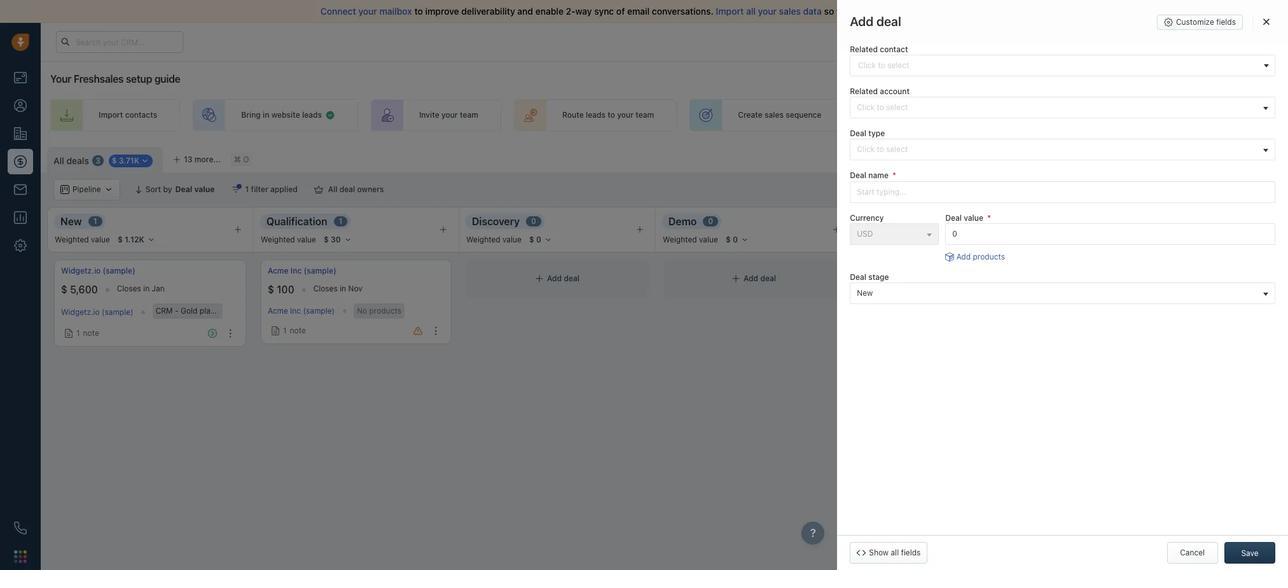Task type: describe. For each thing, give the bounding box(es) containing it.
lost
[[1269, 215, 1288, 227]]

close image
[[1263, 18, 1270, 25]]

$ 100
[[268, 284, 294, 295]]

connect
[[321, 6, 356, 17]]

invite
[[419, 110, 439, 120]]

what's new image
[[1196, 38, 1205, 47]]

currency
[[850, 213, 884, 222]]

deal type
[[850, 129, 885, 138]]

products for add products
[[973, 252, 1005, 261]]

create
[[738, 110, 763, 120]]

send email image
[[1162, 36, 1171, 47]]

deal for deal stage
[[850, 272, 867, 282]]

$ 3,200
[[866, 284, 903, 295]]

2-
[[566, 6, 575, 17]]

deal for deal name *
[[850, 171, 867, 180]]

click to select for account
[[857, 103, 908, 112]]

note for $ 5,600
[[83, 328, 99, 338]]

1 acme inc (sample) link from the top
[[268, 265, 336, 276]]

related for related contact
[[850, 45, 878, 54]]

(sample) down $ 100
[[248, 306, 280, 316]]

so
[[824, 6, 834, 17]]

value
[[964, 213, 984, 222]]

closes for $ 3,200
[[922, 284, 947, 293]]

show all fields
[[869, 548, 921, 557]]

in for $ 3,200
[[949, 284, 955, 293]]

email
[[627, 6, 650, 17]]

0 vertical spatial all
[[746, 6, 756, 17]]

container_wx8msf4aqz5i3rn1 image inside settings popup button
[[1073, 153, 1082, 162]]

route leads to your team
[[562, 110, 654, 120]]

contact
[[880, 45, 908, 54]]

add deal dialog
[[837, 0, 1288, 570]]

your inside set up your sales pipeline link
[[931, 110, 948, 120]]

explore plans
[[1048, 37, 1097, 46]]

to down the type
[[877, 145, 884, 154]]

import contacts
[[99, 110, 157, 120]]

(sample) down closes in nov
[[303, 306, 335, 316]]

team inside route leads to your team link
[[636, 110, 654, 120]]

of
[[616, 6, 625, 17]]

jan
[[152, 284, 165, 293]]

Start typing... text field
[[850, 181, 1276, 203]]

plan
[[200, 306, 215, 316]]

0 horizontal spatial container_wx8msf4aqz5i3rn1 image
[[64, 329, 73, 338]]

0 for won
[[1105, 217, 1110, 226]]

filter
[[251, 184, 268, 194]]

type
[[869, 129, 885, 138]]

techcave
[[866, 266, 901, 275]]

closes in nov
[[313, 284, 362, 293]]

0 vertical spatial import
[[716, 6, 744, 17]]

applied
[[270, 184, 298, 194]]

1 note for $ 100
[[283, 326, 306, 335]]

invite your team link
[[371, 99, 501, 131]]

Search your CRM... text field
[[56, 31, 183, 53]]

ends
[[973, 37, 989, 45]]

deals for import
[[1172, 153, 1192, 162]]

0 horizontal spatial new
[[60, 215, 82, 227]]

1 down the 100
[[283, 326, 287, 335]]

plans
[[1078, 37, 1097, 46]]

customize fields button
[[1157, 15, 1243, 30]]

5,600
[[70, 284, 98, 295]]

phone image
[[14, 522, 27, 534]]

import deals
[[1145, 153, 1192, 162]]

deal inside button
[[1260, 153, 1276, 162]]

import all your sales data link
[[716, 6, 824, 17]]

container_wx8msf4aqz5i3rn1 image inside '1 filter applied' button
[[231, 185, 240, 194]]

click for related
[[857, 103, 875, 112]]

guide
[[154, 73, 180, 85]]

2 widgetz.io from the top
[[61, 308, 100, 317]]

import deals group
[[1128, 147, 1220, 169]]

no products
[[357, 306, 401, 316]]

to left start
[[901, 6, 909, 17]]

sales left pipeline
[[950, 110, 969, 120]]

your left data
[[758, 6, 777, 17]]

to right the route
[[608, 110, 615, 120]]

data
[[803, 6, 822, 17]]

stage
[[869, 272, 889, 282]]

related account
[[850, 87, 910, 96]]

sequence
[[786, 110, 822, 120]]

container_wx8msf4aqz5i3rn1 image inside bring in website leads link
[[325, 110, 335, 120]]

create sales sequence
[[738, 110, 822, 120]]

improve
[[425, 6, 459, 17]]

no
[[357, 306, 367, 316]]

usd button
[[850, 223, 939, 245]]

crm - gold plan monthly (sample)
[[156, 306, 280, 316]]

website
[[271, 110, 300, 120]]

(sample) right techcave
[[903, 266, 936, 275]]

usd
[[857, 229, 873, 238]]

create sales sequence link
[[690, 99, 844, 131]]

connect your mailbox to improve deliverability and enable 2-way sync of email conversations. import all your sales data so you don't have to start from scratch.
[[321, 6, 990, 17]]

$ for $ 100
[[268, 284, 274, 295]]

1 inc from the top
[[291, 266, 302, 275]]

click for deal
[[857, 145, 875, 154]]

route leads to your team link
[[514, 99, 677, 131]]

set up your sales pipeline
[[906, 110, 1000, 120]]

your left mailbox
[[358, 6, 377, 17]]

deal name *
[[850, 171, 896, 180]]

fields inside customize fields button
[[1216, 17, 1236, 27]]

2 widgetz.io (sample) from the top
[[61, 308, 133, 317]]

deals for all
[[66, 155, 89, 166]]

monthly
[[217, 306, 246, 316]]

won
[[1072, 215, 1093, 227]]

setup
[[126, 73, 152, 85]]

add
[[850, 14, 874, 29]]

1 note for $ 5,600
[[76, 328, 99, 338]]

3
[[95, 156, 100, 165]]

$ for $ 3,200
[[866, 284, 873, 295]]

closes in jan
[[117, 284, 165, 293]]

enable
[[535, 6, 564, 17]]

your inside route leads to your team link
[[617, 110, 634, 120]]

click to select for type
[[857, 145, 908, 154]]

0 for discovery
[[531, 217, 536, 226]]

import deals button
[[1128, 147, 1198, 169]]

conversations.
[[652, 6, 714, 17]]

13
[[184, 155, 192, 164]]

from
[[934, 6, 953, 17]]

explore plans link
[[1041, 34, 1104, 49]]

Enter value number field
[[946, 223, 1276, 245]]

add inside dialog
[[957, 252, 971, 261]]

⌘ o
[[234, 155, 249, 164]]

your freshsales setup guide
[[50, 73, 180, 85]]

in right bring
[[263, 110, 269, 120]]

all deals link
[[53, 154, 89, 167]]

crm
[[156, 306, 173, 316]]

all deals 3
[[53, 155, 100, 166]]

negotiation
[[865, 215, 921, 227]]

add deal for demo
[[744, 274, 776, 283]]

1 inside button
[[245, 184, 249, 194]]

Click to select search field
[[850, 55, 1276, 76]]

set
[[906, 110, 918, 120]]

deal for deal type
[[850, 129, 867, 138]]

freshsales
[[74, 73, 124, 85]]

set up your sales pipeline link
[[857, 99, 1023, 131]]

account
[[880, 87, 910, 96]]

(sample) up closes in jan
[[103, 266, 135, 275]]

2 acme inc (sample) link from the top
[[268, 306, 335, 316]]

$ 5,600
[[61, 284, 98, 295]]

select for account
[[886, 103, 908, 112]]

1 down the all deal owners "button"
[[339, 217, 343, 226]]



Task type: vqa. For each thing, say whether or not it's contained in the screenshot.
Add contact
no



Task type: locate. For each thing, give the bounding box(es) containing it.
your inside the invite your team "link"
[[441, 110, 458, 120]]

0 vertical spatial widgetz.io (sample) link
[[61, 265, 135, 276]]

0 horizontal spatial 0
[[531, 217, 536, 226]]

products right no
[[369, 306, 401, 316]]

0 horizontal spatial import
[[99, 110, 123, 120]]

0 horizontal spatial closes
[[117, 284, 141, 293]]

bring in website leads
[[241, 110, 322, 120]]

1 vertical spatial all
[[891, 548, 899, 557]]

leads right website
[[302, 110, 322, 120]]

0 horizontal spatial all
[[53, 155, 64, 166]]

your for your trial ends in 21 days
[[940, 37, 956, 45]]

all for deal
[[328, 184, 337, 194]]

0 vertical spatial new
[[60, 215, 82, 227]]

import right settings
[[1145, 153, 1170, 162]]

1 left deal value * at the right top
[[933, 217, 936, 226]]

2 horizontal spatial container_wx8msf4aqz5i3rn1 image
[[732, 274, 741, 283]]

2 inc from the top
[[290, 306, 301, 316]]

1 note down the 100
[[283, 326, 306, 335]]

click to select button for related account
[[850, 97, 1276, 119]]

0 vertical spatial widgetz.io
[[61, 266, 101, 275]]

1 leads from the left
[[302, 110, 322, 120]]

0 vertical spatial all
[[53, 155, 64, 166]]

1 horizontal spatial team
[[636, 110, 654, 120]]

2 $ from the left
[[268, 284, 274, 295]]

0 horizontal spatial $
[[61, 284, 67, 295]]

note
[[290, 326, 306, 335], [83, 328, 99, 338]]

your right invite
[[441, 110, 458, 120]]

1 horizontal spatial all
[[328, 184, 337, 194]]

21
[[999, 37, 1006, 45]]

0 horizontal spatial days
[[964, 284, 980, 293]]

deal left stage
[[850, 272, 867, 282]]

deals inside button
[[1172, 153, 1192, 162]]

0 horizontal spatial leads
[[302, 110, 322, 120]]

0 horizontal spatial 1 note
[[76, 328, 99, 338]]

1 left filter
[[245, 184, 249, 194]]

acme inc (sample) link
[[268, 265, 336, 276], [268, 306, 335, 316]]

$ down "deal stage"
[[866, 284, 873, 295]]

widgetz.io (sample) link
[[61, 265, 135, 276], [61, 308, 133, 317]]

to down related account
[[877, 103, 884, 112]]

0 horizontal spatial your
[[50, 73, 71, 85]]

owners
[[357, 184, 384, 194]]

2 team from the left
[[636, 110, 654, 120]]

products inside "add deal" dialog
[[973, 252, 1005, 261]]

bring
[[241, 110, 261, 120]]

2 horizontal spatial closes
[[922, 284, 947, 293]]

13 more... button
[[166, 151, 228, 169]]

1 acme inc (sample) from the top
[[268, 266, 336, 275]]

3 0 from the left
[[1105, 217, 1110, 226]]

container_wx8msf4aqz5i3rn1 image
[[325, 110, 335, 120], [1073, 153, 1082, 162], [231, 185, 240, 194], [314, 185, 323, 194], [1135, 274, 1144, 283], [271, 326, 280, 335]]

0 horizontal spatial all
[[746, 6, 756, 17]]

acme down $ 100
[[268, 306, 288, 316]]

0 for demo
[[708, 217, 713, 226]]

1 vertical spatial related
[[850, 87, 878, 96]]

qualification
[[267, 215, 327, 227]]

container_wx8msf4aqz5i3rn1 image left settings
[[1073, 153, 1082, 162]]

7
[[957, 284, 962, 293]]

1 horizontal spatial fields
[[1216, 17, 1236, 27]]

1 click to select from the top
[[857, 103, 908, 112]]

deal
[[1101, 110, 1116, 120], [1260, 153, 1276, 162], [340, 184, 355, 194], [564, 274, 580, 283], [760, 274, 776, 283], [1164, 274, 1179, 283]]

3 closes from the left
[[922, 284, 947, 293]]

note down the 100
[[290, 326, 306, 335]]

1 closes from the left
[[117, 284, 141, 293]]

import contacts link
[[50, 99, 180, 131]]

1
[[245, 184, 249, 194], [93, 217, 97, 226], [339, 217, 343, 226], [933, 217, 936, 226], [283, 326, 287, 335], [76, 328, 80, 338]]

1 vertical spatial import
[[99, 110, 123, 120]]

import for import contacts
[[99, 110, 123, 120]]

closes for $ 100
[[313, 284, 338, 293]]

deal value *
[[946, 213, 991, 222]]

deal inside "button"
[[340, 184, 355, 194]]

container_wx8msf4aqz5i3rn1 image down $ 100
[[271, 326, 280, 335]]

all inside "button"
[[328, 184, 337, 194]]

1 vertical spatial days
[[964, 284, 980, 293]]

add products link
[[946, 251, 1005, 262]]

inc up the 100
[[291, 266, 302, 275]]

0 vertical spatial your
[[940, 37, 956, 45]]

add deal link
[[1036, 99, 1139, 131]]

fields right customize
[[1216, 17, 1236, 27]]

1 vertical spatial products
[[369, 306, 401, 316]]

deal left value
[[946, 213, 962, 222]]

1 vertical spatial acme inc (sample) link
[[268, 306, 335, 316]]

1 $ from the left
[[61, 284, 67, 295]]

inc down the 100
[[290, 306, 301, 316]]

save button
[[1225, 542, 1276, 564]]

2 related from the top
[[850, 87, 878, 96]]

1 vertical spatial select
[[886, 145, 908, 154]]

note for $ 100
[[290, 326, 306, 335]]

1 select from the top
[[886, 103, 908, 112]]

3 $ from the left
[[866, 284, 873, 295]]

(sample) up closes in nov
[[304, 266, 336, 275]]

1 horizontal spatial your
[[940, 37, 956, 45]]

1 horizontal spatial note
[[290, 326, 306, 335]]

all left owners in the top left of the page
[[328, 184, 337, 194]]

1 horizontal spatial 1 note
[[283, 326, 306, 335]]

1 horizontal spatial deals
[[1172, 153, 1192, 162]]

up
[[920, 110, 929, 120]]

1 down 3
[[93, 217, 97, 226]]

in for $ 5,600
[[143, 284, 150, 293]]

1 0 from the left
[[531, 217, 536, 226]]

fields inside show all fields button
[[901, 548, 921, 557]]

0 horizontal spatial note
[[83, 328, 99, 338]]

freshworks switcher image
[[14, 550, 27, 563]]

1 horizontal spatial products
[[973, 252, 1005, 261]]

select up name on the right top of the page
[[886, 145, 908, 154]]

in left 21
[[991, 37, 997, 45]]

1 horizontal spatial closes
[[313, 284, 338, 293]]

add inside button
[[1243, 153, 1258, 162]]

name
[[869, 171, 889, 180]]

0 vertical spatial click
[[857, 103, 875, 112]]

click to select
[[857, 103, 908, 112], [857, 145, 908, 154]]

1 vertical spatial new
[[857, 288, 873, 298]]

fields right show
[[901, 548, 921, 557]]

1 vertical spatial click to select
[[857, 145, 908, 154]]

phone element
[[8, 515, 33, 541]]

container_wx8msf4aqz5i3rn1 image left filter
[[231, 185, 240, 194]]

new down "deal stage"
[[857, 288, 873, 298]]

sync
[[594, 6, 614, 17]]

2 closes from the left
[[313, 284, 338, 293]]

0 vertical spatial click to select
[[857, 103, 908, 112]]

1 horizontal spatial days
[[1008, 37, 1024, 45]]

1 vertical spatial all
[[328, 184, 337, 194]]

0 vertical spatial related
[[850, 45, 878, 54]]

click down related account
[[857, 103, 875, 112]]

acme inc (sample) up the 100
[[268, 266, 336, 275]]

0 vertical spatial products
[[973, 252, 1005, 261]]

1 vertical spatial click to select button
[[850, 139, 1276, 161]]

related left account
[[850, 87, 878, 96]]

1 horizontal spatial container_wx8msf4aqz5i3rn1 image
[[535, 274, 544, 283]]

to right mailbox
[[414, 6, 423, 17]]

your trial ends in 21 days
[[940, 37, 1024, 45]]

deal left name on the right top of the page
[[850, 171, 867, 180]]

container_wx8msf4aqz5i3rn1 image right "applied"
[[314, 185, 323, 194]]

1 vertical spatial *
[[988, 213, 991, 222]]

team
[[460, 110, 478, 120], [636, 110, 654, 120]]

deal stage
[[850, 272, 889, 282]]

0 horizontal spatial deals
[[66, 155, 89, 166]]

deal
[[877, 14, 901, 29]]

1 down $ 5,600
[[76, 328, 80, 338]]

$ left 5,600
[[61, 284, 67, 295]]

2 acme inc (sample) from the top
[[268, 306, 335, 316]]

add deal for won
[[1147, 274, 1179, 283]]

deals
[[1172, 153, 1192, 162], [66, 155, 89, 166]]

0 vertical spatial widgetz.io (sample)
[[61, 266, 135, 275]]

$
[[61, 284, 67, 295], [268, 284, 274, 295], [866, 284, 873, 295]]

0 right demo
[[708, 217, 713, 226]]

all left data
[[746, 6, 756, 17]]

team inside the invite your team "link"
[[460, 110, 478, 120]]

import for import deals
[[1145, 153, 1170, 162]]

0 right discovery
[[531, 217, 536, 226]]

1 horizontal spatial $
[[268, 284, 274, 295]]

mailbox
[[379, 6, 412, 17]]

1 team from the left
[[460, 110, 478, 120]]

acme inc (sample) link down the 100
[[268, 306, 335, 316]]

container_wx8msf4aqz5i3rn1 image down enter value number field
[[1135, 274, 1144, 283]]

deal left the type
[[850, 129, 867, 138]]

1 note down 5,600
[[76, 328, 99, 338]]

products
[[973, 252, 1005, 261], [369, 306, 401, 316]]

1 horizontal spatial 0
[[708, 217, 713, 226]]

select
[[886, 103, 908, 112], [886, 145, 908, 154]]

1 horizontal spatial all
[[891, 548, 899, 557]]

products for no products
[[369, 306, 401, 316]]

all inside button
[[891, 548, 899, 557]]

way
[[575, 6, 592, 17]]

0
[[531, 217, 536, 226], [708, 217, 713, 226], [1105, 217, 1110, 226]]

1 vertical spatial your
[[50, 73, 71, 85]]

0 vertical spatial acme inc (sample) link
[[268, 265, 336, 276]]

1 vertical spatial widgetz.io (sample)
[[61, 308, 133, 317]]

0 horizontal spatial products
[[369, 306, 401, 316]]

2 horizontal spatial import
[[1145, 153, 1170, 162]]

click to select button up start typing... text field
[[850, 139, 1276, 161]]

widgetz.io (sample) link up 5,600
[[61, 265, 135, 276]]

in for $ 100
[[340, 284, 346, 293]]

widgetz.io (sample) link down 5,600
[[61, 308, 133, 317]]

acme up $ 100
[[268, 266, 289, 275]]

products down value
[[973, 252, 1005, 261]]

1 vertical spatial click
[[857, 145, 875, 154]]

2 vertical spatial import
[[1145, 153, 1170, 162]]

1 vertical spatial fields
[[901, 548, 921, 557]]

container_wx8msf4aqz5i3rn1 image for demo
[[732, 274, 741, 283]]

acme inc (sample) link up the 100
[[268, 265, 336, 276]]

1 vertical spatial inc
[[290, 306, 301, 316]]

related for related account
[[850, 87, 878, 96]]

(sample) down closes in jan
[[102, 308, 133, 317]]

1 click to select button from the top
[[850, 97, 1276, 119]]

fields
[[1216, 17, 1236, 27], [901, 548, 921, 557]]

route
[[562, 110, 584, 120]]

your
[[358, 6, 377, 17], [758, 6, 777, 17], [441, 110, 458, 120], [617, 110, 634, 120], [931, 110, 948, 120]]

2 horizontal spatial 0
[[1105, 217, 1110, 226]]

select for type
[[886, 145, 908, 154]]

explore
[[1048, 37, 1076, 46]]

select down account
[[886, 103, 908, 112]]

import right the conversations. on the top
[[716, 6, 744, 17]]

2 0 from the left
[[708, 217, 713, 226]]

have
[[878, 6, 898, 17]]

click to select down the type
[[857, 145, 908, 154]]

add deal inside button
[[1243, 153, 1276, 162]]

0 vertical spatial days
[[1008, 37, 1024, 45]]

your left trial
[[940, 37, 956, 45]]

you
[[837, 6, 852, 17]]

in left nov in the left of the page
[[340, 284, 346, 293]]

click to select button down the click to select search field
[[850, 97, 1276, 119]]

0 horizontal spatial team
[[460, 110, 478, 120]]

closes left 7
[[922, 284, 947, 293]]

add deal for discovery
[[547, 274, 580, 283]]

don't
[[854, 6, 876, 17]]

2 widgetz.io (sample) link from the top
[[61, 308, 133, 317]]

import left contacts
[[99, 110, 123, 120]]

0 horizontal spatial fields
[[901, 548, 921, 557]]

widgetz.io (sample) down 5,600
[[61, 308, 133, 317]]

settings
[[1085, 153, 1116, 162]]

closes for $ 5,600
[[117, 284, 141, 293]]

your right up
[[931, 110, 948, 120]]

deal for deal value *
[[946, 213, 962, 222]]

import inside button
[[1145, 153, 1170, 162]]

related down add
[[850, 45, 878, 54]]

cancel button
[[1167, 542, 1218, 564]]

0 vertical spatial acme
[[268, 266, 289, 275]]

note down 5,600
[[83, 328, 99, 338]]

and
[[517, 6, 533, 17]]

1 widgetz.io (sample) from the top
[[61, 266, 135, 275]]

closes left jan
[[117, 284, 141, 293]]

2 select from the top
[[886, 145, 908, 154]]

widgetz.io (sample) up 5,600
[[61, 266, 135, 275]]

container_wx8msf4aqz5i3rn1 image
[[535, 274, 544, 283], [732, 274, 741, 283], [64, 329, 73, 338]]

2 acme from the top
[[268, 306, 288, 316]]

0 right "won"
[[1105, 217, 1110, 226]]

widgetz.io down $ 5,600
[[61, 308, 100, 317]]

1 vertical spatial widgetz.io (sample) link
[[61, 308, 133, 317]]

in left jan
[[143, 284, 150, 293]]

1 related from the top
[[850, 45, 878, 54]]

your right the route
[[617, 110, 634, 120]]

sales right create
[[765, 110, 784, 120]]

* right value
[[988, 213, 991, 222]]

gold
[[181, 306, 198, 316]]

0 vertical spatial click to select button
[[850, 97, 1276, 119]]

leads right the route
[[586, 110, 606, 120]]

in left 7
[[949, 284, 955, 293]]

techcave (sample)
[[866, 266, 936, 275]]

2 click to select from the top
[[857, 145, 908, 154]]

2 leads from the left
[[586, 110, 606, 120]]

contacts
[[125, 110, 157, 120]]

your for your freshsales setup guide
[[50, 73, 71, 85]]

pipeline
[[971, 110, 1000, 120]]

1 acme from the top
[[268, 266, 289, 275]]

1 widgetz.io (sample) link from the top
[[61, 265, 135, 276]]

days right 21
[[1008, 37, 1024, 45]]

closes
[[117, 284, 141, 293], [313, 284, 338, 293], [922, 284, 947, 293]]

0 vertical spatial inc
[[291, 266, 302, 275]]

container_wx8msf4aqz5i3rn1 image for discovery
[[535, 274, 544, 283]]

1 widgetz.io from the top
[[61, 266, 101, 275]]

1 horizontal spatial leads
[[586, 110, 606, 120]]

add products
[[957, 252, 1005, 261]]

container_wx8msf4aqz5i3rn1 image right website
[[325, 110, 335, 120]]

click to select button for deal type
[[850, 139, 1276, 161]]

13 more...
[[184, 155, 221, 164]]

customize fields
[[1176, 17, 1236, 27]]

new down all deals link
[[60, 215, 82, 227]]

all deal owners button
[[306, 179, 392, 200]]

1 vertical spatial widgetz.io
[[61, 308, 100, 317]]

discovery
[[472, 215, 520, 227]]

all deal owners
[[328, 184, 384, 194]]

new
[[60, 215, 82, 227], [857, 288, 873, 298]]

nov
[[348, 284, 362, 293]]

0 vertical spatial select
[[886, 103, 908, 112]]

* right name on the right top of the page
[[893, 171, 896, 180]]

0 vertical spatial *
[[893, 171, 896, 180]]

1 horizontal spatial import
[[716, 6, 744, 17]]

days
[[1008, 37, 1024, 45], [964, 284, 980, 293]]

Search field
[[1220, 179, 1283, 200]]

$ for $ 5,600
[[61, 284, 67, 295]]

new inside button
[[857, 288, 873, 298]]

1 horizontal spatial new
[[857, 288, 873, 298]]

0 horizontal spatial *
[[893, 171, 896, 180]]

0 vertical spatial fields
[[1216, 17, 1236, 27]]

acme inc (sample) down the 100
[[268, 306, 335, 316]]

click down deal type
[[857, 145, 875, 154]]

1 vertical spatial acme inc (sample)
[[268, 306, 335, 316]]

import
[[716, 6, 744, 17], [99, 110, 123, 120], [1145, 153, 1170, 162]]

2 horizontal spatial $
[[866, 284, 873, 295]]

show all fields button
[[850, 542, 928, 564]]

⌘
[[234, 155, 241, 164]]

closes left nov in the left of the page
[[313, 284, 338, 293]]

more...
[[195, 155, 221, 164]]

sales left data
[[779, 6, 801, 17]]

all right show
[[891, 548, 899, 557]]

1 filter applied
[[245, 184, 298, 194]]

1 click from the top
[[857, 103, 875, 112]]

days right 7
[[964, 284, 980, 293]]

widgetz.io up $ 5,600
[[61, 266, 101, 275]]

click to select down related account
[[857, 103, 908, 112]]

1 horizontal spatial *
[[988, 213, 991, 222]]

$ left the 100
[[268, 284, 274, 295]]

1 vertical spatial acme
[[268, 306, 288, 316]]

2 click to select button from the top
[[850, 139, 1276, 161]]

1 filter applied button
[[223, 179, 306, 200]]

all left 3
[[53, 155, 64, 166]]

settings button
[[1066, 147, 1122, 169]]

leads
[[302, 110, 322, 120], [586, 110, 606, 120]]

your left the freshsales
[[50, 73, 71, 85]]

* for deal value *
[[988, 213, 991, 222]]

all for deals
[[53, 155, 64, 166]]

container_wx8msf4aqz5i3rn1 image inside the all deal owners "button"
[[314, 185, 323, 194]]

deliverability
[[461, 6, 515, 17]]

2 click from the top
[[857, 145, 875, 154]]

0 vertical spatial acme inc (sample)
[[268, 266, 336, 275]]

*
[[893, 171, 896, 180], [988, 213, 991, 222]]

* for deal name *
[[893, 171, 896, 180]]



